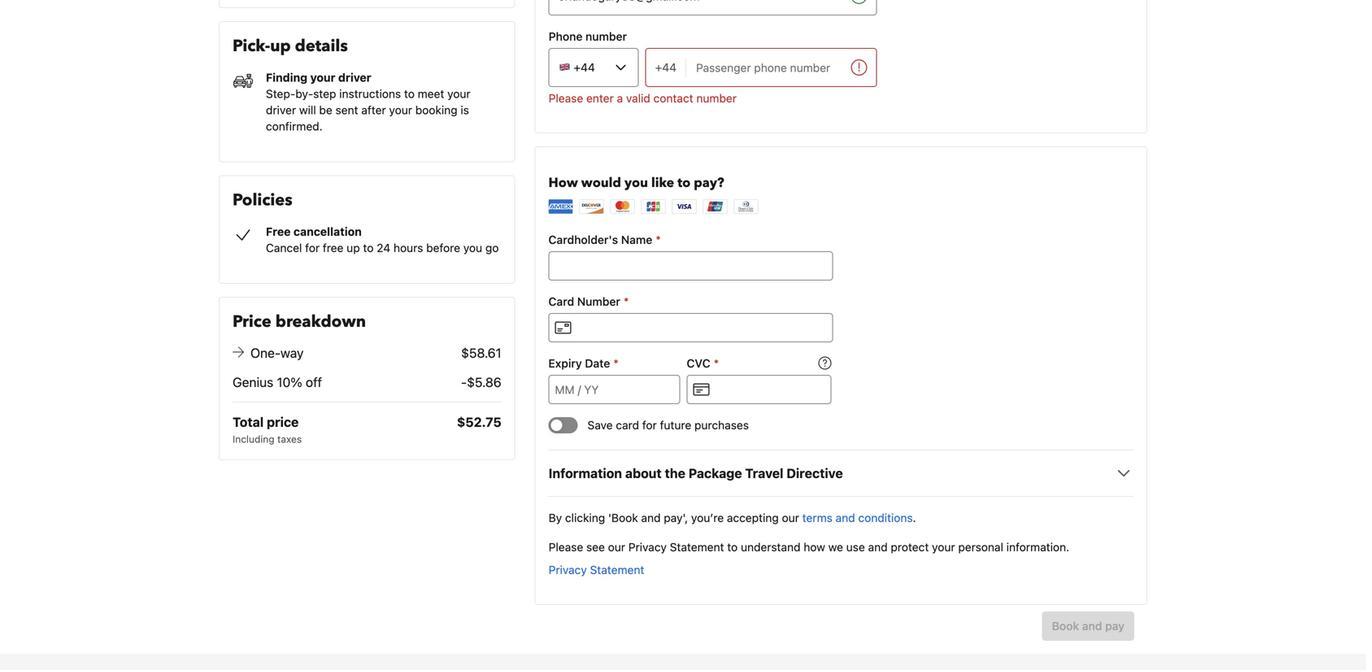 Task type: describe. For each thing, give the bounding box(es) containing it.
and right use
[[869, 541, 888, 554]]

phone number
[[549, 30, 627, 43]]

will
[[299, 103, 316, 117]]

price
[[267, 414, 299, 430]]

a
[[617, 92, 623, 105]]

policies
[[233, 189, 293, 211]]

information
[[549, 466, 622, 481]]

book and pay
[[1053, 620, 1125, 633]]

privacy statement link
[[549, 562, 1134, 578]]

enter
[[587, 92, 614, 105]]

terms
[[803, 511, 833, 525]]

to inside finding your driver step-by-step instructions to meet your driver will be sent after your booking is confirmed.
[[404, 87, 415, 100]]

way
[[281, 345, 304, 361]]

price breakdown
[[233, 311, 366, 333]]

information about the package travel directive
[[549, 466, 843, 481]]

free cancellation cancel for free up to 24 hours before you go
[[266, 225, 499, 255]]

is
[[461, 103, 469, 117]]

pay
[[1106, 620, 1125, 633]]

0 horizontal spatial driver
[[266, 103, 296, 117]]

and right terms
[[836, 511, 856, 525]]

price
[[233, 311, 272, 333]]

free
[[323, 241, 344, 255]]

0 horizontal spatial privacy
[[549, 563, 587, 577]]

booking
[[416, 103, 458, 117]]

by
[[549, 511, 562, 525]]

details
[[295, 35, 348, 57]]

free
[[266, 225, 291, 238]]

one-
[[251, 345, 281, 361]]

go
[[486, 241, 499, 255]]

off
[[306, 375, 322, 390]]

personal
[[959, 541, 1004, 554]]

confirmed.
[[266, 120, 323, 133]]

meet
[[418, 87, 445, 100]]

accepting
[[727, 511, 779, 525]]

understand
[[741, 541, 801, 554]]

please for please enter a valid contact number
[[549, 92, 584, 105]]

phone
[[549, 30, 583, 43]]

please enter a valid contact number
[[549, 92, 737, 105]]

1 horizontal spatial our
[[782, 511, 800, 525]]

+44
[[656, 61, 677, 74]]

use
[[847, 541, 866, 554]]

you
[[464, 241, 483, 255]]

your right "after" at the left top of the page
[[389, 103, 412, 117]]

0 horizontal spatial number
[[586, 30, 627, 43]]

$58.61
[[461, 345, 502, 361]]

we
[[829, 541, 844, 554]]

after
[[362, 103, 386, 117]]

and left pay',
[[642, 511, 661, 525]]

$52.75
[[457, 414, 502, 430]]

2 horizontal spatial to
[[728, 541, 738, 554]]

10%
[[277, 375, 302, 390]]

the
[[665, 466, 686, 481]]

0 vertical spatial driver
[[338, 71, 372, 84]]

-
[[461, 375, 467, 390]]

one-way
[[251, 345, 304, 361]]

by clicking 'book and pay', you're accepting our terms and conditions .
[[549, 511, 917, 525]]

how
[[804, 541, 826, 554]]

sent
[[336, 103, 358, 117]]

privacy statement
[[549, 563, 645, 577]]



Task type: vqa. For each thing, say whether or not it's contained in the screenshot.
leftmost 'to'
yes



Task type: locate. For each thing, give the bounding box(es) containing it.
1 horizontal spatial number
[[697, 92, 737, 105]]

1 horizontal spatial up
[[347, 241, 360, 255]]

your
[[310, 71, 336, 84], [448, 87, 471, 100], [389, 103, 412, 117], [933, 541, 956, 554]]

your up is
[[448, 87, 471, 100]]

please
[[549, 92, 584, 105], [549, 541, 584, 554]]

statement
[[670, 541, 725, 554], [590, 563, 645, 577]]

statement down see
[[590, 563, 645, 577]]

protect
[[891, 541, 929, 554]]

0 vertical spatial up
[[270, 35, 291, 57]]

pay',
[[664, 511, 688, 525]]

to inside "free cancellation cancel for free up to 24 hours before you go"
[[363, 241, 374, 255]]

driver down "step-"
[[266, 103, 296, 117]]

1 vertical spatial privacy
[[549, 563, 587, 577]]

taxes
[[277, 433, 302, 445]]

'book
[[609, 511, 638, 525]]

0 horizontal spatial up
[[270, 35, 291, 57]]

0 vertical spatial our
[[782, 511, 800, 525]]

information about the package travel directive button
[[549, 464, 1134, 483]]

to left 24
[[363, 241, 374, 255]]

number right phone
[[586, 30, 627, 43]]

for
[[305, 241, 320, 255]]

contact
[[654, 92, 694, 105]]

instructions
[[339, 87, 401, 100]]

linked travel agreement information, click here to open element
[[549, 464, 1102, 483]]

our
[[782, 511, 800, 525], [608, 541, 626, 554]]

1 horizontal spatial privacy
[[629, 541, 667, 554]]

please see our privacy statement to understand how we use and protect your personal information.
[[549, 541, 1070, 554]]

including taxes
[[233, 433, 302, 445]]

about
[[626, 466, 662, 481]]

.
[[913, 511, 917, 525]]

your up step
[[310, 71, 336, 84]]

you're
[[692, 511, 724, 525]]

step-
[[266, 87, 296, 100]]

total
[[233, 414, 264, 430]]

including
[[233, 433, 275, 445]]

and inside button
[[1083, 620, 1103, 633]]

genius 10% off
[[233, 375, 322, 390]]

genius
[[233, 375, 274, 390]]

1 please from the top
[[549, 92, 584, 105]]

and left pay
[[1083, 620, 1103, 633]]

1 vertical spatial our
[[608, 541, 626, 554]]

2 vertical spatial to
[[728, 541, 738, 554]]

please left see
[[549, 541, 584, 554]]

to
[[404, 87, 415, 100], [363, 241, 374, 255], [728, 541, 738, 554]]

before
[[426, 241, 461, 255]]

total price
[[233, 414, 299, 430]]

0 vertical spatial please
[[549, 92, 584, 105]]

book
[[1053, 620, 1080, 633]]

please for please see our privacy statement to understand how we use and protect your personal information.
[[549, 541, 584, 554]]

package
[[689, 466, 742, 481]]

step
[[313, 87, 336, 100]]

to left meet
[[404, 87, 415, 100]]

directive
[[787, 466, 843, 481]]

0 vertical spatial number
[[586, 30, 627, 43]]

0 vertical spatial privacy
[[629, 541, 667, 554]]

driver up instructions
[[338, 71, 372, 84]]

up inside "free cancellation cancel for free up to 24 hours before you go"
[[347, 241, 360, 255]]

privacy down see
[[549, 563, 587, 577]]

number
[[586, 30, 627, 43], [697, 92, 737, 105]]

breakdown
[[276, 311, 366, 333]]

be
[[319, 103, 333, 117]]

$5.86
[[467, 375, 502, 390]]

information.
[[1007, 541, 1070, 554]]

your right protect
[[933, 541, 956, 554]]

please left the enter
[[549, 92, 584, 105]]

1 vertical spatial to
[[363, 241, 374, 255]]

1 vertical spatial driver
[[266, 103, 296, 117]]

0 horizontal spatial statement
[[590, 563, 645, 577]]

cancellation
[[294, 225, 362, 238]]

1 vertical spatial please
[[549, 541, 584, 554]]

number right contact
[[697, 92, 737, 105]]

statement down you're on the bottom right
[[670, 541, 725, 554]]

-$5.86
[[461, 375, 502, 390]]

terms and conditions link
[[803, 511, 913, 525]]

up
[[270, 35, 291, 57], [347, 241, 360, 255]]

up up the finding
[[270, 35, 291, 57]]

see
[[587, 541, 605, 554]]

driver
[[338, 71, 372, 84], [266, 103, 296, 117]]

1 horizontal spatial statement
[[670, 541, 725, 554]]

book and pay button
[[1043, 612, 1135, 641]]

privacy
[[629, 541, 667, 554], [549, 563, 587, 577]]

and
[[642, 511, 661, 525], [836, 511, 856, 525], [869, 541, 888, 554], [1083, 620, 1103, 633]]

finding your driver step-by-step instructions to meet your driver will be sent after your booking is confirmed.
[[266, 71, 471, 133]]

finding
[[266, 71, 308, 84]]

travel
[[746, 466, 784, 481]]

0 vertical spatial to
[[404, 87, 415, 100]]

0 horizontal spatial to
[[363, 241, 374, 255]]

cancel
[[266, 241, 302, 255]]

pick-up details
[[233, 35, 348, 57]]

Phone number telephone field
[[687, 48, 845, 87]]

1 horizontal spatial driver
[[338, 71, 372, 84]]

1 vertical spatial number
[[697, 92, 737, 105]]

2 please from the top
[[549, 541, 584, 554]]

valid
[[626, 92, 651, 105]]

privacy down 'book
[[629, 541, 667, 554]]

24
[[377, 241, 391, 255]]

0 horizontal spatial our
[[608, 541, 626, 554]]

our left terms
[[782, 511, 800, 525]]

to down by clicking 'book and pay', you're accepting our terms and conditions .
[[728, 541, 738, 554]]

pick-
[[233, 35, 270, 57]]

1 vertical spatial statement
[[590, 563, 645, 577]]

conditions
[[859, 511, 913, 525]]

1 horizontal spatial to
[[404, 87, 415, 100]]

hours
[[394, 241, 423, 255]]

1 vertical spatial up
[[347, 241, 360, 255]]

clicking
[[565, 511, 605, 525]]

up right free
[[347, 241, 360, 255]]

by-
[[296, 87, 313, 100]]

our right see
[[608, 541, 626, 554]]

0 vertical spatial statement
[[670, 541, 725, 554]]



